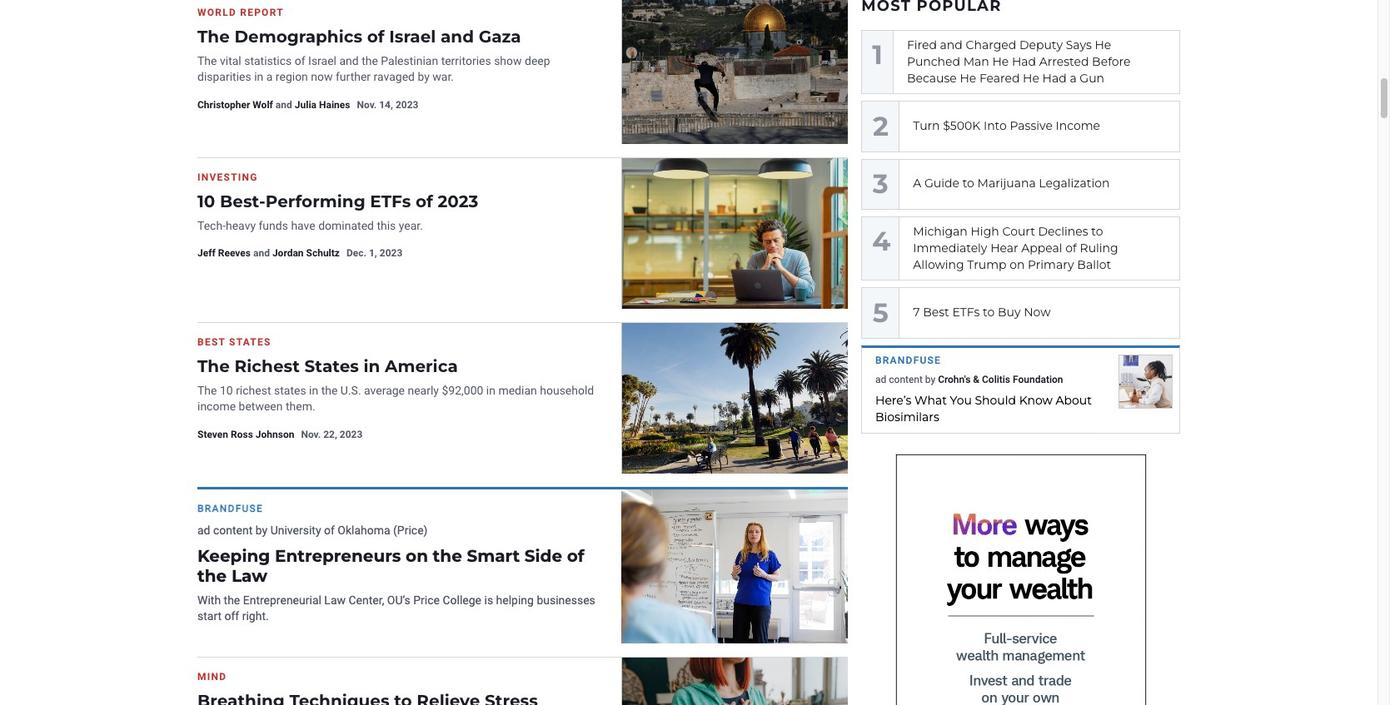 Task type: vqa. For each thing, say whether or not it's contained in the screenshot.


Task type: locate. For each thing, give the bounding box(es) containing it.
2023
[[396, 99, 419, 111], [438, 192, 479, 212], [380, 248, 403, 260], [340, 429, 363, 441]]

best states link
[[198, 337, 271, 348]]

allowing
[[914, 257, 965, 272]]

nov. left 22,
[[301, 429, 321, 441]]

christopher wolf and julia haines nov. 14, 2023
[[198, 99, 419, 111]]

had down arrested
[[1043, 71, 1067, 86]]

the
[[362, 54, 378, 67], [321, 384, 338, 397]]

best up income
[[198, 337, 226, 348]]

to up ruling
[[1092, 224, 1104, 239]]

schultz
[[306, 248, 340, 260]]

arrested
[[1040, 54, 1090, 69]]

to inside michigan high court declines to immediately hear appeal of ruling allowing trump on primary ballot
[[1092, 224, 1104, 239]]

jordan
[[272, 248, 304, 260]]

court
[[1003, 224, 1036, 239]]

of down declines
[[1066, 241, 1077, 256]]

the up income
[[198, 384, 217, 397]]

4 the from the top
[[198, 384, 217, 397]]

vital
[[220, 54, 241, 67]]

and up 'punched'
[[940, 37, 963, 52]]

0 horizontal spatial to
[[963, 176, 975, 191]]

0 vertical spatial had
[[1012, 54, 1037, 69]]

trump
[[968, 257, 1007, 272]]

0 horizontal spatial israel
[[308, 54, 337, 67]]

1 vertical spatial etfs
[[953, 305, 980, 320]]

in down statistics
[[254, 70, 264, 84]]

heavy
[[226, 219, 256, 232]]

in left median
[[487, 384, 496, 397]]

the left vital
[[198, 54, 217, 67]]

julia haines link
[[295, 99, 350, 111]]

1 a from the left
[[266, 70, 273, 84]]

tech-
[[198, 219, 226, 232]]

1 horizontal spatial to
[[983, 305, 995, 320]]

passive
[[1010, 118, 1053, 133]]

mind
[[198, 672, 227, 683]]

0 vertical spatial nov.
[[357, 99, 377, 111]]

0 horizontal spatial nov.
[[301, 429, 321, 441]]

the left 'u.s.' at the left bottom of the page
[[321, 384, 338, 397]]

the down best states link
[[198, 357, 230, 377]]

1 horizontal spatial israel
[[389, 27, 436, 47]]

10 up income
[[220, 384, 233, 397]]

best inside best states the richest states in america the 10 richest states in the u.s. average nearly $92,000 in median household income between them.
[[198, 337, 226, 348]]

jeff
[[198, 248, 216, 260]]

etfs left buy
[[953, 305, 980, 320]]

0 horizontal spatial 10
[[198, 192, 215, 212]]

1 horizontal spatial the
[[362, 54, 378, 67]]

a left gun at the top of page
[[1070, 71, 1077, 86]]

world report link
[[198, 7, 284, 18]]

and
[[441, 27, 474, 47], [940, 37, 963, 52], [340, 54, 359, 67], [276, 99, 292, 111], [253, 248, 270, 260]]

and left jordan
[[253, 248, 270, 260]]

he down man
[[960, 71, 977, 86]]

1 horizontal spatial nov.
[[357, 99, 377, 111]]

before
[[1093, 54, 1131, 69]]

1 vertical spatial to
[[1092, 224, 1104, 239]]

0 vertical spatial states
[[229, 337, 271, 348]]

1 horizontal spatial etfs
[[953, 305, 980, 320]]

0 vertical spatial israel
[[389, 27, 436, 47]]

etfs inside investing 10 best-performing etfs of 2023 tech-heavy funds have dominated this year.
[[370, 192, 411, 212]]

palestinian
[[381, 54, 438, 67]]

ross
[[231, 429, 253, 441]]

the
[[198, 27, 230, 47], [198, 54, 217, 67], [198, 357, 230, 377], [198, 384, 217, 397]]

reeves
[[218, 248, 251, 260]]

report
[[240, 7, 284, 18]]

0 horizontal spatial etfs
[[370, 192, 411, 212]]

best
[[924, 305, 950, 320], [198, 337, 226, 348]]

michigan
[[914, 224, 968, 239]]

of up year.
[[416, 192, 433, 212]]

in inside world report the demographics of israel and gaza the vital statistics of israel and the palestinian territories show deep disparities in a region now further ravaged by war.
[[254, 70, 264, 84]]

israel up the palestinian
[[389, 27, 436, 47]]

declines
[[1039, 224, 1089, 239]]

hear
[[991, 241, 1019, 256]]

states
[[229, 337, 271, 348], [305, 357, 359, 377]]

5
[[873, 297, 889, 329]]

1 vertical spatial the
[[321, 384, 338, 397]]

and inside 'fired and charged deputy says he punched man he had arrested before because he feared he had a gun'
[[940, 37, 963, 52]]

median
[[499, 384, 537, 397]]

of up the palestinian
[[367, 27, 385, 47]]

territories
[[441, 54, 491, 67]]

0 horizontal spatial the
[[321, 384, 338, 397]]

steven
[[198, 429, 228, 441]]

1,
[[369, 248, 377, 260]]

to left buy
[[983, 305, 995, 320]]

income
[[1056, 118, 1101, 133]]

nearly
[[408, 384, 439, 397]]

1 horizontal spatial 10
[[220, 384, 233, 397]]

best right 7 at the right
[[924, 305, 950, 320]]

0 horizontal spatial a
[[266, 70, 273, 84]]

1 horizontal spatial a
[[1070, 71, 1077, 86]]

1 vertical spatial states
[[305, 357, 359, 377]]

to
[[963, 176, 975, 191], [1092, 224, 1104, 239], [983, 305, 995, 320]]

dec.
[[347, 248, 367, 260]]

advertisement region
[[862, 346, 1181, 434], [896, 455, 1146, 706], [198, 487, 849, 644]]

to right guide
[[963, 176, 975, 191]]

deputy
[[1020, 37, 1063, 52]]

had
[[1012, 54, 1037, 69], [1043, 71, 1067, 86]]

states up 'u.s.' at the left bottom of the page
[[305, 357, 359, 377]]

a down statistics
[[266, 70, 273, 84]]

2 horizontal spatial to
[[1092, 224, 1104, 239]]

1 horizontal spatial had
[[1043, 71, 1067, 86]]

0 vertical spatial to
[[963, 176, 975, 191]]

7
[[914, 305, 920, 320]]

1 horizontal spatial best
[[924, 305, 950, 320]]

buy
[[998, 305, 1021, 320]]

etfs up 'this'
[[370, 192, 411, 212]]

turn $500k into passive income
[[914, 118, 1101, 133]]

on
[[1010, 257, 1025, 272]]

7 best etfs to buy now
[[914, 305, 1051, 320]]

had down deputy
[[1012, 54, 1037, 69]]

of inside investing 10 best-performing etfs of 2023 tech-heavy funds have dominated this year.
[[416, 192, 433, 212]]

feared
[[980, 71, 1020, 86]]

steven ross johnson link
[[198, 429, 295, 441]]

a
[[266, 70, 273, 84], [1070, 71, 1077, 86]]

because
[[907, 71, 957, 86]]

10 up tech-
[[198, 192, 215, 212]]

0 horizontal spatial best
[[198, 337, 226, 348]]

the richest states in america image
[[622, 323, 850, 475]]

0 vertical spatial etfs
[[370, 192, 411, 212]]

nov.
[[357, 99, 377, 111], [301, 429, 321, 441]]

nov. left 14,
[[357, 99, 377, 111]]

the up further at the top left of page
[[362, 54, 378, 67]]

states up richest in the left bottom of the page
[[229, 337, 271, 348]]

israel
[[389, 27, 436, 47], [308, 54, 337, 67]]

0 vertical spatial the
[[362, 54, 378, 67]]

1 vertical spatial 10
[[220, 384, 233, 397]]

fired
[[907, 37, 937, 52]]

2 a from the left
[[1070, 71, 1077, 86]]

a inside 'fired and charged deputy says he punched man he had arrested before because he feared he had a gun'
[[1070, 71, 1077, 86]]

1 vertical spatial best
[[198, 337, 226, 348]]

christopher wolf link
[[198, 99, 273, 111]]

0 vertical spatial 10
[[198, 192, 215, 212]]

he
[[1095, 37, 1112, 52], [993, 54, 1009, 69], [960, 71, 977, 86], [1023, 71, 1040, 86]]

etfs
[[370, 192, 411, 212], [953, 305, 980, 320]]

steven ross johnson nov. 22, 2023
[[198, 429, 363, 441]]

and right wolf
[[276, 99, 292, 111]]

the down 'world'
[[198, 27, 230, 47]]

turn
[[914, 118, 940, 133]]

1 vertical spatial had
[[1043, 71, 1067, 86]]

ruling
[[1080, 241, 1119, 256]]

0 vertical spatial best
[[924, 305, 950, 320]]

israel up now
[[308, 54, 337, 67]]



Task type: describe. For each thing, give the bounding box(es) containing it.
average
[[364, 384, 405, 397]]

punched
[[907, 54, 961, 69]]

10 inside best states the richest states in america the 10 richest states in the u.s. average nearly $92,000 in median household income between them.
[[220, 384, 233, 397]]

fired and charged deputy says he punched man he had arrested before because he feared he had a gun
[[907, 37, 1131, 86]]

3 the from the top
[[198, 357, 230, 377]]

and up territories
[[441, 27, 474, 47]]

u.s.
[[341, 384, 361, 397]]

1 horizontal spatial states
[[305, 357, 359, 377]]

household
[[540, 384, 594, 397]]

world
[[198, 7, 237, 18]]

mind link
[[198, 672, 227, 683]]

in up them.
[[309, 384, 319, 397]]

the inside world report the demographics of israel and gaza the vital statistics of israel and the palestinian territories show deep disparities in a region now further ravaged by war.
[[362, 54, 378, 67]]

14,
[[379, 99, 393, 111]]

and up further at the top left of page
[[340, 54, 359, 67]]

a guide to marijuana legalization
[[914, 176, 1110, 191]]

breathing techniques to relieve stress image
[[622, 658, 850, 706]]

jordan schultz link
[[272, 248, 340, 260]]

2 vertical spatial to
[[983, 305, 995, 320]]

1
[[873, 39, 883, 71]]

deep
[[525, 54, 551, 67]]

dominated
[[318, 219, 374, 232]]

julia
[[295, 99, 317, 111]]

war.
[[433, 70, 454, 84]]

1 the from the top
[[198, 27, 230, 47]]

legalization
[[1039, 176, 1110, 191]]

immediately
[[914, 241, 988, 256]]

10 inside investing 10 best-performing etfs of 2023 tech-heavy funds have dominated this year.
[[198, 192, 215, 212]]

now
[[311, 70, 333, 84]]

says
[[1066, 37, 1092, 52]]

region
[[276, 70, 308, 84]]

christopher
[[198, 99, 250, 111]]

now
[[1024, 305, 1051, 320]]

2023 inside investing 10 best-performing etfs of 2023 tech-heavy funds have dominated this year.
[[438, 192, 479, 212]]

he right feared
[[1023, 71, 1040, 86]]

appeal
[[1022, 241, 1063, 256]]

income
[[198, 400, 236, 414]]

guide
[[925, 176, 960, 191]]

in up "average"
[[364, 357, 380, 377]]

1 vertical spatial nov.
[[301, 429, 321, 441]]

ravaged
[[374, 70, 415, 84]]

best-
[[220, 192, 266, 212]]

of inside michigan high court declines to immediately hear appeal of ruling allowing trump on primary ballot
[[1066, 241, 1077, 256]]

the richest states in america link
[[198, 357, 458, 377]]

the demographics of israel and gaza image
[[622, 0, 850, 145]]

charged
[[966, 37, 1017, 52]]

disparities
[[198, 70, 251, 84]]

he up before
[[1095, 37, 1112, 52]]

0 horizontal spatial states
[[229, 337, 271, 348]]

primary
[[1028, 257, 1075, 272]]

4
[[873, 225, 891, 258]]

richest
[[235, 357, 300, 377]]

0 horizontal spatial had
[[1012, 54, 1037, 69]]

year.
[[399, 219, 423, 232]]

michigan high court declines to immediately hear appeal of ruling allowing trump on primary ballot
[[914, 224, 1119, 272]]

into
[[984, 118, 1007, 133]]

of up region
[[295, 54, 306, 67]]

he up feared
[[993, 54, 1009, 69]]

investing 10 best-performing etfs of 2023 tech-heavy funds have dominated this year.
[[198, 172, 479, 232]]

this
[[377, 219, 396, 232]]

jeff reeves link
[[198, 248, 251, 260]]

johnson
[[256, 429, 295, 441]]

jeff reeves and jordan schultz dec. 1, 2023
[[198, 248, 403, 260]]

a inside world report the demographics of israel and gaza the vital statistics of israel and the palestinian territories show deep disparities in a region now further ravaged by war.
[[266, 70, 273, 84]]

best states the richest states in america the 10 richest states in the u.s. average nearly $92,000 in median household income between them.
[[198, 337, 594, 414]]

high
[[971, 224, 1000, 239]]

1 vertical spatial israel
[[308, 54, 337, 67]]

3
[[873, 168, 889, 200]]

states
[[274, 384, 306, 397]]

between
[[239, 400, 283, 414]]

10 best-performing etfs of 2023 image
[[622, 158, 850, 310]]

demographics
[[235, 27, 363, 47]]

performing
[[266, 192, 366, 212]]

investing link
[[198, 172, 258, 183]]

man
[[964, 54, 990, 69]]

marijuana
[[978, 176, 1036, 191]]

further
[[336, 70, 371, 84]]

$92,000
[[442, 384, 484, 397]]

world report the demographics of israel and gaza the vital statistics of israel and the palestinian territories show deep disparities in a region now further ravaged by war.
[[198, 7, 551, 84]]

have
[[291, 219, 316, 232]]

22,
[[323, 429, 337, 441]]

a
[[914, 176, 922, 191]]

2 the from the top
[[198, 54, 217, 67]]

by
[[418, 70, 430, 84]]

the demographics of israel and gaza link
[[198, 27, 521, 47]]

show
[[494, 54, 522, 67]]

investing
[[198, 172, 258, 183]]

richest
[[236, 384, 271, 397]]

the inside best states the richest states in america the 10 richest states in the u.s. average nearly $92,000 in median household income between them.
[[321, 384, 338, 397]]

wolf
[[253, 99, 273, 111]]

$500k
[[944, 118, 981, 133]]

them.
[[286, 400, 316, 414]]

ballot
[[1078, 257, 1112, 272]]

funds
[[259, 219, 288, 232]]

2
[[873, 110, 889, 143]]

statistics
[[244, 54, 292, 67]]

10 best-performing etfs of 2023 link
[[198, 192, 479, 212]]



